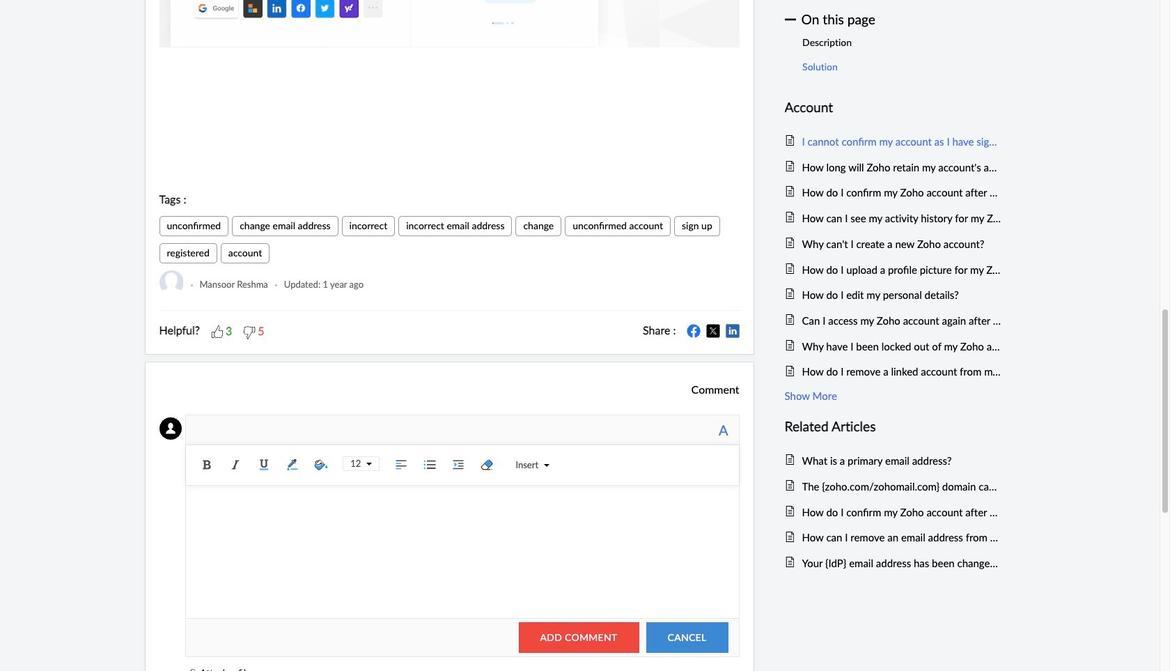 Task type: vqa. For each thing, say whether or not it's contained in the screenshot.
user preference 'element'
no



Task type: locate. For each thing, give the bounding box(es) containing it.
a gif showing how to edit the email address that is registered incorrectly. image
[[159, 0, 740, 47]]

font color image
[[282, 454, 303, 475]]

background color image
[[311, 454, 332, 475]]

font size image
[[361, 461, 372, 467]]

clear formatting image
[[477, 454, 498, 475]]

heading
[[785, 96, 1002, 118], [785, 416, 1002, 437]]

1 vertical spatial heading
[[785, 416, 1002, 437]]

facebook image
[[687, 324, 701, 338]]

0 vertical spatial heading
[[785, 96, 1002, 118]]

underline (ctrl+u) image
[[254, 454, 275, 475]]

lists image
[[420, 454, 441, 475]]

bold (ctrl+b) image
[[197, 454, 218, 475]]

insert options image
[[539, 463, 550, 468]]



Task type: describe. For each thing, give the bounding box(es) containing it.
indent image
[[448, 454, 469, 475]]

2 heading from the top
[[785, 416, 1002, 437]]

1 heading from the top
[[785, 96, 1002, 118]]

italic (ctrl+i) image
[[225, 454, 246, 475]]

twitter image
[[706, 324, 720, 338]]

linkedin image
[[726, 324, 740, 338]]

align image
[[391, 454, 412, 475]]



